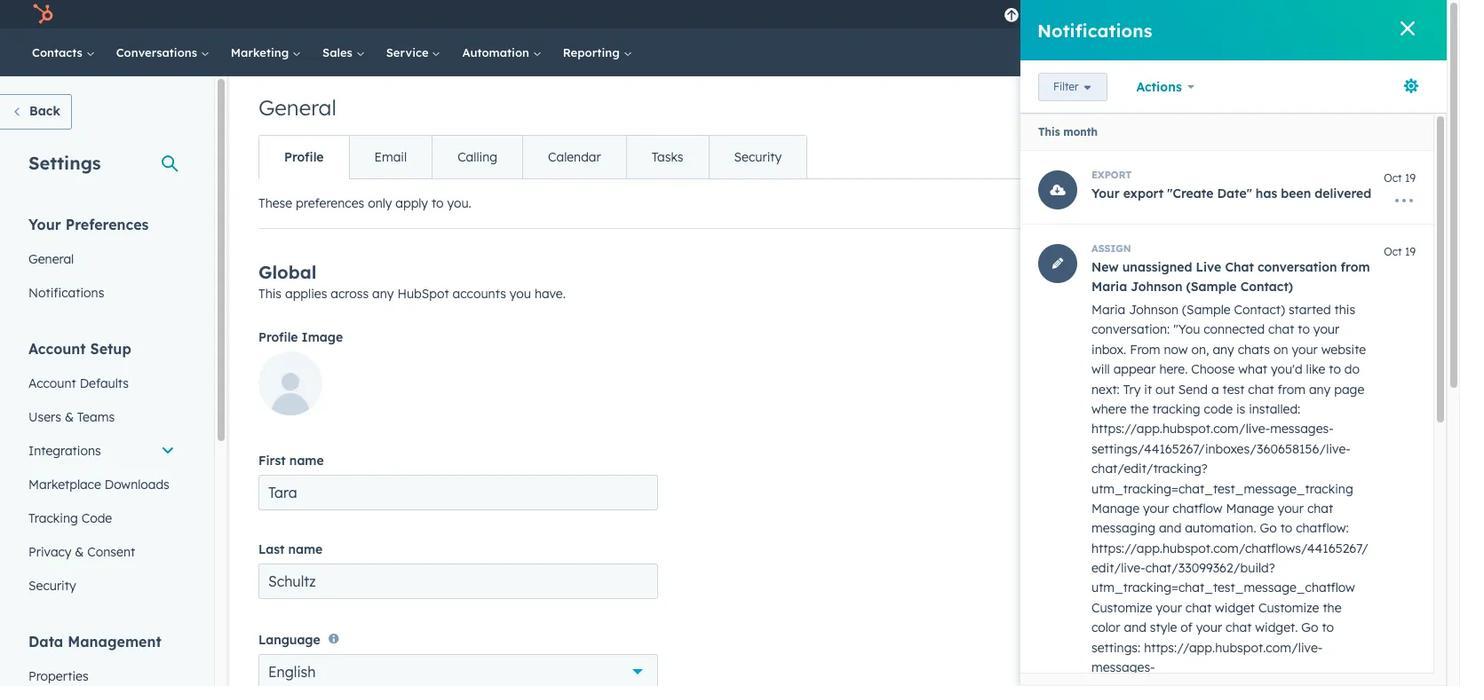 Task type: vqa. For each thing, say whether or not it's contained in the screenshot.
Shop Themes
no



Task type: describe. For each thing, give the bounding box(es) containing it.
consent
[[87, 545, 135, 561]]

marketing link
[[220, 28, 312, 76]]

privacy & consent
[[28, 545, 135, 561]]

setup
[[90, 340, 131, 358]]

users & teams link
[[18, 401, 186, 434]]

across
[[331, 286, 369, 302]]

account setup element
[[18, 339, 186, 603]]

First name text field
[[258, 475, 658, 511]]

global
[[258, 261, 317, 283]]

settings link
[[1200, 5, 1222, 24]]

contacts link
[[21, 28, 105, 76]]

marketplace downloads link
[[18, 468, 186, 502]]

automation link
[[452, 28, 552, 76]]

account defaults
[[28, 376, 129, 392]]

only
[[368, 195, 392, 211]]

navigation containing profile
[[258, 135, 808, 179]]

this
[[258, 286, 282, 302]]

marketing
[[231, 45, 292, 60]]

upgrade
[[1024, 9, 1073, 23]]

users
[[28, 409, 61, 425]]

1 vertical spatial security link
[[18, 569, 186, 603]]

english button
[[258, 655, 658, 687]]

marketplaces button
[[1125, 0, 1162, 28]]

edit button
[[258, 352, 322, 422]]

apoptosis studios 2 button
[[1259, 0, 1424, 28]]

accounts
[[453, 286, 506, 302]]

studios
[[1347, 7, 1388, 21]]

data
[[28, 633, 63, 651]]

apply
[[395, 195, 428, 211]]

integrations
[[28, 443, 101, 459]]

conversations
[[116, 45, 201, 60]]

english
[[268, 664, 316, 682]]

account setup
[[28, 340, 131, 358]]

name for first name
[[289, 453, 324, 469]]

name for last name
[[288, 542, 323, 558]]

general link
[[18, 243, 186, 276]]

language
[[258, 633, 320, 649]]

hubspot image
[[32, 4, 53, 25]]

properties link
[[18, 660, 186, 687]]

data management element
[[18, 632, 186, 687]]

last name
[[258, 542, 323, 558]]

menu containing apoptosis studios 2
[[992, 0, 1426, 28]]

your
[[28, 216, 61, 234]]

contacts
[[32, 45, 86, 60]]

have.
[[535, 286, 566, 302]]

security for the bottommost security link
[[28, 578, 76, 594]]

email link
[[349, 136, 432, 179]]

marketplace downloads
[[28, 477, 170, 493]]

calendar link
[[522, 136, 626, 179]]

teams
[[77, 409, 115, 425]]

Search HubSpot search field
[[1197, 37, 1415, 68]]

email
[[374, 149, 407, 165]]

image
[[302, 330, 343, 346]]

reporting
[[563, 45, 623, 60]]

any
[[372, 286, 394, 302]]

tracking code link
[[18, 502, 186, 536]]

marketplaces image
[[1136, 8, 1152, 24]]

marketplace
[[28, 477, 101, 493]]

back
[[29, 103, 60, 119]]

conversations link
[[105, 28, 220, 76]]

notifications
[[28, 285, 104, 301]]

code
[[81, 511, 112, 527]]

& for users
[[65, 409, 74, 425]]

tara schultz image
[[1270, 6, 1286, 22]]

your preferences element
[[18, 215, 186, 310]]



Task type: locate. For each thing, give the bounding box(es) containing it.
these preferences only apply to you.
[[258, 195, 472, 211]]

account for account setup
[[28, 340, 86, 358]]

1 vertical spatial security
[[28, 578, 76, 594]]

general
[[258, 94, 337, 121], [28, 251, 74, 267]]

tracking
[[28, 511, 78, 527]]

downloads
[[105, 477, 170, 493]]

0 vertical spatial profile
[[284, 149, 324, 165]]

1 horizontal spatial security link
[[708, 136, 807, 179]]

& right privacy
[[75, 545, 84, 561]]

navigation
[[258, 135, 808, 179]]

back link
[[0, 94, 72, 130]]

help button
[[1166, 0, 1196, 28]]

search image
[[1410, 46, 1422, 59]]

privacy
[[28, 545, 71, 561]]

0 vertical spatial security link
[[708, 136, 807, 179]]

hubspot
[[397, 286, 449, 302]]

profile for profile image
[[258, 330, 298, 346]]

security link
[[708, 136, 807, 179], [18, 569, 186, 603]]

calling icon image
[[1098, 7, 1114, 23]]

1 vertical spatial &
[[75, 545, 84, 561]]

notifications link
[[18, 276, 186, 310]]

general inside your preferences element
[[28, 251, 74, 267]]

menu item
[[1086, 0, 1089, 28]]

profile for profile
[[284, 149, 324, 165]]

Last name text field
[[258, 564, 658, 600]]

profile left the image
[[258, 330, 298, 346]]

first name
[[258, 453, 324, 469]]

tasks link
[[626, 136, 708, 179]]

notifications button
[[1225, 0, 1256, 28]]

notifications image
[[1232, 8, 1248, 24]]

apoptosis studios 2
[[1289, 7, 1397, 21]]

you
[[510, 286, 531, 302]]

tracking code
[[28, 511, 112, 527]]

0 horizontal spatial &
[[65, 409, 74, 425]]

0 vertical spatial name
[[289, 453, 324, 469]]

settings
[[28, 152, 101, 174]]

2 account from the top
[[28, 376, 76, 392]]

menu
[[992, 0, 1426, 28]]

properties
[[28, 669, 88, 685]]

service
[[386, 45, 432, 60]]

tasks
[[652, 149, 684, 165]]

profile up the preferences in the left top of the page
[[284, 149, 324, 165]]

1 vertical spatial name
[[288, 542, 323, 558]]

settings image
[[1203, 8, 1219, 24]]

help image
[[1173, 8, 1189, 24]]

1 vertical spatial profile
[[258, 330, 298, 346]]

sales link
[[312, 28, 375, 76]]

your preferences
[[28, 216, 149, 234]]

to
[[432, 195, 444, 211]]

apoptosis
[[1289, 7, 1344, 21]]

1 vertical spatial general
[[28, 251, 74, 267]]

0 vertical spatial account
[[28, 340, 86, 358]]

sales
[[323, 45, 356, 60]]

calling link
[[432, 136, 522, 179]]

0 vertical spatial general
[[258, 94, 337, 121]]

applies
[[285, 286, 327, 302]]

automation
[[462, 45, 533, 60]]

1 horizontal spatial &
[[75, 545, 84, 561]]

preferences
[[65, 216, 149, 234]]

1 account from the top
[[28, 340, 86, 358]]

you.
[[447, 195, 472, 211]]

integrations button
[[18, 434, 186, 468]]

these
[[258, 195, 292, 211]]

general down your
[[28, 251, 74, 267]]

global this applies across any hubspot accounts you have.
[[258, 261, 566, 302]]

2
[[1391, 7, 1397, 21]]

profile image
[[258, 330, 343, 346]]

data management
[[28, 633, 161, 651]]

service link
[[375, 28, 452, 76]]

account
[[28, 340, 86, 358], [28, 376, 76, 392]]

calling
[[458, 149, 498, 165]]

0 vertical spatial &
[[65, 409, 74, 425]]

account defaults link
[[18, 367, 186, 401]]

1 horizontal spatial general
[[258, 94, 337, 121]]

last
[[258, 542, 285, 558]]

0 horizontal spatial security
[[28, 578, 76, 594]]

& for privacy
[[75, 545, 84, 561]]

reporting link
[[552, 28, 643, 76]]

account for account defaults
[[28, 376, 76, 392]]

users & teams
[[28, 409, 115, 425]]

account up account defaults
[[28, 340, 86, 358]]

0 vertical spatial security
[[734, 149, 782, 165]]

account up users
[[28, 376, 76, 392]]

security for security link to the right
[[734, 149, 782, 165]]

profile link
[[259, 136, 349, 179]]

hubspot link
[[21, 4, 67, 25]]

privacy & consent link
[[18, 536, 186, 569]]

name right 'last'
[[288, 542, 323, 558]]

security inside the account setup element
[[28, 578, 76, 594]]

security
[[734, 149, 782, 165], [28, 578, 76, 594]]

1 horizontal spatial security
[[734, 149, 782, 165]]

defaults
[[80, 376, 129, 392]]

1 vertical spatial account
[[28, 376, 76, 392]]

0 horizontal spatial security link
[[18, 569, 186, 603]]

general up profile link at the top
[[258, 94, 337, 121]]

name right first
[[289, 453, 324, 469]]

calling icon button
[[1091, 3, 1121, 26]]

search button
[[1401, 37, 1431, 68]]

management
[[68, 633, 161, 651]]

upgrade image
[[1004, 8, 1020, 24]]

calendar
[[548, 149, 601, 165]]

&
[[65, 409, 74, 425], [75, 545, 84, 561]]

preferences
[[296, 195, 364, 211]]

& right users
[[65, 409, 74, 425]]

name
[[289, 453, 324, 469], [288, 542, 323, 558]]

0 horizontal spatial general
[[28, 251, 74, 267]]

first
[[258, 453, 286, 469]]



